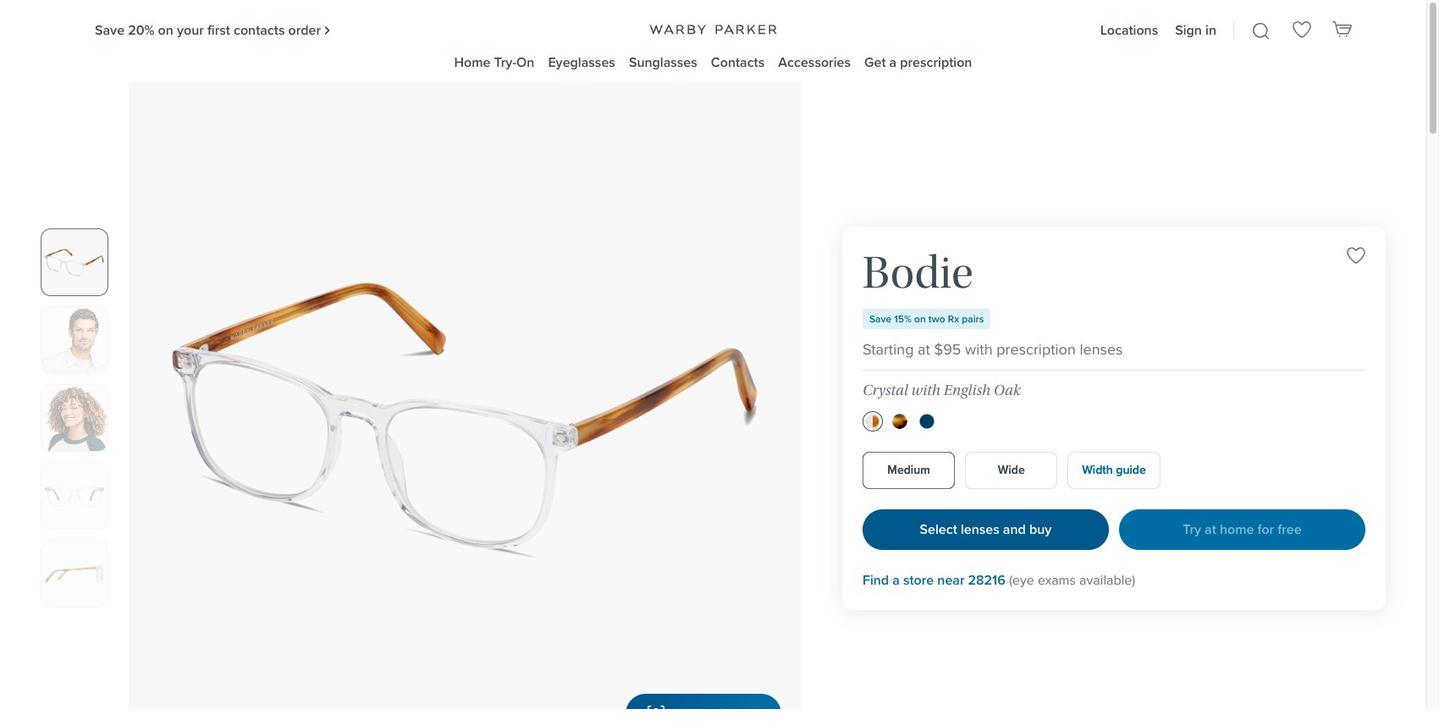 Task type: describe. For each thing, give the bounding box(es) containing it.
0 horizontal spatial prescription
[[900, 52, 972, 72]]

accessories
[[778, 52, 851, 72]]

in
[[1206, 20, 1217, 39]]

28216
[[968, 571, 1006, 590]]

pairs
[[962, 312, 984, 327]]

buy
[[1030, 520, 1052, 539]]

crystal with english oak
[[863, 382, 1021, 400]]

rx
[[948, 312, 959, 327]]

exams
[[1038, 571, 1076, 590]]

crystal with english oak image
[[865, 414, 881, 429]]

try at home for free button
[[1119, 510, 1366, 550]]

at for try
[[1205, 520, 1217, 539]]

1 horizontal spatial bodie
[[985, 268, 1065, 306]]

1 vertical spatial with
[[911, 382, 941, 400]]

find
[[863, 571, 889, 590]]

starting at $95 with prescription lenses
[[863, 339, 1123, 361]]

try-
[[494, 52, 517, 72]]

pdp thumbnail image 4 image
[[41, 464, 108, 530]]

home
[[1220, 520, 1254, 539]]

find a store near 28216 button
[[863, 571, 1006, 590]]

a for find
[[893, 571, 900, 590]]

near
[[938, 571, 965, 590]]

eyeglasses button
[[548, 52, 615, 72]]

get
[[865, 52, 886, 72]]

locations
[[1101, 20, 1159, 39]]

crystal-with-english-oak button
[[865, 414, 881, 429]]

15%
[[894, 312, 912, 327]]

crystal
[[863, 382, 908, 400]]

pdp thumbnail image 5 image
[[41, 541, 108, 607]]

cart image
[[1333, 18, 1353, 39]]

sign in link
[[1175, 20, 1217, 39]]

get a prescription link
[[865, 52, 972, 72]]

save for save 20% on your first contacts order
[[95, 20, 125, 39]]

sign in
[[1175, 20, 1217, 39]]

sunglasses button
[[629, 52, 698, 72]]

save 20% on your first contacts order
[[95, 20, 321, 39]]

0 horizontal spatial bodie
[[863, 246, 974, 300]]

1 horizontal spatial lenses
[[1080, 339, 1123, 361]]

pdp thumbnail image 3 image
[[41, 386, 108, 452]]

starting
[[863, 339, 914, 361]]

warby parker logo image
[[649, 25, 777, 35]]

sunglasses
[[629, 52, 698, 72]]

for
[[1258, 520, 1274, 539]]

contacts link
[[711, 52, 765, 72]]

your
[[177, 20, 204, 39]]

get a prescription
[[865, 52, 972, 72]]



Task type: locate. For each thing, give the bounding box(es) containing it.
free
[[1278, 520, 1302, 539]]

wide
[[998, 461, 1025, 479], [998, 461, 1025, 479]]

a right get
[[890, 52, 897, 72]]

first
[[207, 20, 230, 39]]

contacts
[[234, 20, 285, 39]]

eyeglasses
[[548, 52, 615, 72]]

oak
[[994, 382, 1021, 400]]

on for two
[[915, 312, 926, 327]]

save 15% on two rx pairs
[[870, 312, 984, 327]]

0 horizontal spatial lenses
[[961, 520, 1000, 539]]

1 vertical spatial save
[[870, 312, 892, 327]]

0 vertical spatial with
[[965, 339, 993, 361]]

width guide button
[[1068, 452, 1160, 489], [1068, 452, 1160, 489]]

0 horizontal spatial at
[[918, 339, 930, 361]]

prescription right get
[[900, 52, 972, 72]]

1 vertical spatial on
[[915, 312, 926, 327]]

0 horizontal spatial on
[[158, 20, 173, 39]]

medium
[[888, 461, 930, 479], [888, 461, 930, 479]]

0 vertical spatial at
[[918, 339, 930, 361]]

at for starting
[[918, 339, 930, 361]]

sign
[[1175, 20, 1202, 39]]

save left 15%
[[870, 312, 892, 327]]

contacts
[[711, 52, 765, 72]]

0 horizontal spatial with
[[911, 382, 941, 400]]

with
[[965, 339, 993, 361], [911, 382, 941, 400]]

frame angle image image
[[863, 247, 971, 328]]

rye-tortoise button
[[892, 414, 908, 429]]

1 horizontal spatial with
[[965, 339, 993, 361]]

two
[[929, 312, 945, 327]]

save
[[95, 20, 125, 39], [870, 312, 892, 327]]

lenses up style options for bodie option group
[[1080, 339, 1123, 361]]

save 20% on your first contacts order link
[[95, 20, 330, 39]]

bodie up save 15% on two rx pairs
[[863, 246, 974, 300]]

a
[[890, 52, 897, 72], [893, 571, 900, 590]]

save for save 15% on two rx pairs
[[870, 312, 892, 327]]

0 vertical spatial save
[[95, 20, 125, 39]]

bodie up starting at $95 with prescription lenses
[[985, 268, 1065, 306]]

at inside button
[[1205, 520, 1217, 539]]

1 horizontal spatial save
[[870, 312, 892, 327]]

prescription
[[900, 52, 972, 72], [997, 339, 1076, 361]]

bodie
[[863, 246, 974, 300], [985, 268, 1065, 306]]

lenses inside button
[[961, 520, 1000, 539]]

store
[[903, 571, 934, 590]]

on left two
[[915, 312, 926, 327]]

0 vertical spatial a
[[890, 52, 897, 72]]

0 horizontal spatial save
[[95, 20, 125, 39]]

20%
[[128, 20, 155, 39]]

a right find
[[893, 571, 900, 590]]

save left the 20%
[[95, 20, 125, 39]]

pdp thumbnail image 2 image
[[41, 308, 108, 374]]

on
[[158, 20, 173, 39], [915, 312, 926, 327]]

1 vertical spatial prescription
[[997, 339, 1076, 361]]

try at home for free
[[1183, 520, 1302, 539]]

accessories link
[[778, 52, 851, 72]]

medium button
[[863, 452, 955, 489], [863, 452, 955, 489]]

select lenses and buy button
[[863, 510, 1109, 550]]

try
[[1183, 520, 1202, 539]]

width
[[1082, 461, 1113, 479], [1082, 461, 1113, 479]]

1 horizontal spatial at
[[1205, 520, 1217, 539]]

1 vertical spatial a
[[893, 571, 900, 590]]

a for get
[[890, 52, 897, 72]]

at
[[918, 339, 930, 361], [1205, 520, 1217, 539]]

lenses
[[1080, 339, 1123, 361], [961, 520, 1000, 539]]

0 vertical spatial on
[[158, 20, 173, 39]]

select lenses and buy
[[920, 520, 1052, 539]]

find a store near 28216 (eye exams available)
[[863, 571, 1136, 590]]

select
[[920, 520, 957, 539]]

home try-on
[[454, 52, 535, 72]]

on right the 20%
[[158, 20, 173, 39]]

available)
[[1080, 571, 1136, 590]]

home try-on button
[[454, 52, 535, 72]]

with up saltwater-matte button
[[911, 382, 941, 400]]

1 horizontal spatial prescription
[[997, 339, 1076, 361]]

home
[[454, 52, 491, 72]]

locations link
[[1101, 20, 1159, 39]]

saltwater-matte button
[[919, 414, 935, 429]]

at left $95
[[918, 339, 930, 361]]

and
[[1003, 520, 1026, 539]]

with down pairs
[[965, 339, 993, 361]]

guide
[[1116, 461, 1146, 479], [1116, 461, 1146, 479]]

on
[[517, 52, 535, 72]]

1 vertical spatial lenses
[[961, 520, 1000, 539]]

order
[[288, 20, 321, 39]]

1 horizontal spatial on
[[915, 312, 926, 327]]

pdp thumbnail image 1 image
[[41, 230, 108, 296]]

$95
[[934, 339, 961, 361]]

lenses left and
[[961, 520, 1000, 539]]

(eye
[[1009, 571, 1035, 590]]

prescription up oak
[[997, 339, 1076, 361]]

english
[[944, 382, 991, 400]]

1 vertical spatial at
[[1205, 520, 1217, 539]]

width guide
[[1082, 461, 1146, 479], [1082, 461, 1146, 479]]

style options for bodie option group
[[863, 411, 1366, 432]]

at right try
[[1205, 520, 1217, 539]]

0 vertical spatial lenses
[[1080, 339, 1123, 361]]

wide button
[[965, 452, 1058, 489], [965, 452, 1058, 489]]

on for your
[[158, 20, 173, 39]]

0 vertical spatial prescription
[[900, 52, 972, 72]]



Task type: vqa. For each thing, say whether or not it's contained in the screenshot.
guide
yes



